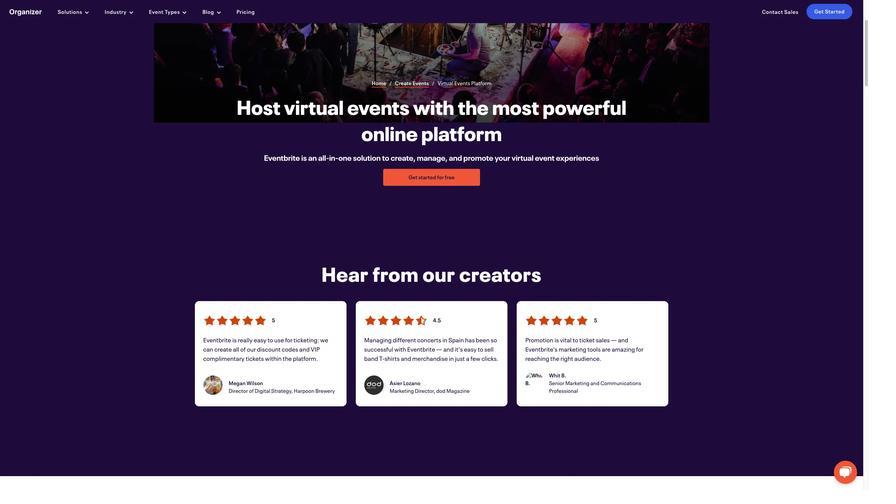 Task type: describe. For each thing, give the bounding box(es) containing it.
megan
[[229, 380, 246, 387]]

eventbrite is an all-in-one solution to create, manage, and promote your virtual event experiences
[[264, 153, 599, 163]]

t-
[[379, 355, 385, 363]]

promotion
[[525, 336, 554, 344]]

can
[[203, 345, 213, 353]]

band
[[364, 355, 378, 363]]

eventbrite is really easy to use for ticketing: we can create all of our discount codes and vip complimentary tickets within the platform.
[[203, 336, 328, 363]]

get started for free
[[409, 174, 455, 181]]

manage,
[[417, 153, 448, 163]]

solution
[[353, 153, 381, 163]]

— inside promotion is vital to ticket sales — and eventbrite's marketing tools are amazing for reaching the right audience.
[[611, 336, 617, 344]]

contact sales link
[[760, 4, 802, 19]]

asier
[[390, 380, 402, 387]]

really
[[238, 336, 253, 344]]

1 / from the left
[[390, 80, 392, 87]]

get
[[815, 8, 824, 15]]

5 for sales
[[594, 317, 597, 324]]

audience.
[[575, 355, 601, 363]]

online
[[362, 121, 418, 147]]

sales
[[785, 8, 799, 15]]

eventbrite's
[[525, 345, 558, 353]]

chat widget region
[[825, 454, 864, 491]]

home
[[372, 80, 386, 87]]

event
[[149, 8, 164, 15]]

events
[[347, 94, 410, 121]]

started for get
[[825, 8, 845, 15]]

promote
[[464, 153, 494, 163]]

create events link
[[395, 80, 429, 88]]

powerful
[[543, 94, 627, 121]]

shirts
[[385, 355, 400, 363]]

hear from our creators
[[322, 261, 542, 288]]

whit
[[549, 372, 561, 379]]

create
[[214, 345, 232, 353]]

brewery
[[316, 387, 335, 395]]

are
[[602, 345, 611, 353]]

ticketing:
[[294, 336, 319, 344]]

use
[[274, 336, 284, 344]]

is for an
[[301, 153, 307, 163]]

dod
[[436, 387, 446, 395]]

our inside eventbrite is really easy to use for ticketing: we can create all of our discount codes and vip complimentary tickets within the platform.
[[247, 345, 256, 353]]

experiences
[[556, 153, 599, 163]]

1 horizontal spatial in
[[449, 355, 454, 363]]

we
[[320, 336, 328, 344]]

promotion is vital to ticket sales — and eventbrite's marketing tools are amazing for reaching the right audience.
[[525, 336, 644, 363]]

communications
[[601, 380, 641, 387]]

dod magazine image
[[364, 376, 384, 395]]

platform
[[422, 121, 502, 147]]

asier lozano marketing director, dod magazine
[[390, 380, 470, 395]]

wilson
[[247, 380, 263, 387]]

the inside eventbrite is really easy to use for ticketing: we can create all of our discount codes and vip complimentary tickets within the platform.
[[283, 355, 292, 363]]

all-
[[318, 153, 329, 163]]

amazing
[[612, 345, 635, 353]]

lozano
[[403, 380, 421, 387]]

home link
[[372, 80, 386, 88]]

harpoon
[[294, 387, 315, 395]]

strategy,
[[271, 387, 293, 395]]

in-
[[329, 153, 339, 163]]

home / create events / virtual events platform
[[372, 80, 492, 87]]

pricing
[[237, 8, 255, 15]]

megan wilson director of digital strategy, harpoon brewery
[[229, 380, 335, 395]]

and inside whit b. senior marketing and communications professional
[[591, 380, 600, 387]]

secondary organizer element
[[0, 0, 864, 23]]

clicks.
[[482, 355, 499, 363]]

few
[[471, 355, 481, 363]]

virtual
[[438, 80, 453, 87]]

marketing
[[559, 345, 587, 353]]

been
[[476, 336, 490, 344]]

tickets
[[246, 355, 264, 363]]

magazine
[[447, 387, 470, 395]]

senior
[[549, 380, 565, 387]]

and right shirts
[[401, 355, 411, 363]]

is for vital
[[555, 336, 559, 344]]

reaching
[[525, 355, 549, 363]]

industry
[[105, 8, 127, 15]]

and up free
[[449, 153, 462, 163]]

digital
[[255, 387, 270, 395]]

get started for free link
[[383, 169, 480, 186]]

to inside eventbrite is really easy to use for ticketing: we can create all of our discount codes and vip complimentary tickets within the platform.
[[268, 336, 273, 344]]

is for really
[[232, 336, 237, 344]]

virtual inside host virtual events with the most powerful online platform
[[284, 94, 344, 121]]

marketing inside whit b. senior marketing and communications professional
[[566, 380, 590, 387]]

discount
[[257, 345, 281, 353]]

eventbrite inside managing different concerts in spain has been so successful with eventbrite — and it's easy to sell band t-shirts and merchandise in just a few clicks.
[[407, 345, 435, 353]]

solutions
[[58, 8, 82, 15]]

concerts
[[417, 336, 441, 344]]

hear
[[322, 261, 369, 288]]

all
[[233, 345, 239, 353]]

of inside eventbrite is really easy to use for ticketing: we can create all of our discount codes and vip complimentary tickets within the platform.
[[240, 345, 246, 353]]

get started for free button
[[383, 169, 480, 186]]

— inside managing different concerts in spain has been so successful with eventbrite — and it's easy to sell band t-shirts and merchandise in just a few clicks.
[[436, 345, 442, 353]]

whit b. image
[[525, 372, 543, 391]]

eventbrite for eventbrite is really easy to use for ticketing: we can create all of our discount codes and vip complimentary tickets within the platform.
[[203, 336, 231, 344]]

sales
[[596, 336, 610, 344]]

director,
[[415, 387, 435, 395]]

for inside eventbrite is really easy to use for ticketing: we can create all of our discount codes and vip complimentary tickets within the platform.
[[285, 336, 293, 344]]

sell
[[485, 345, 494, 353]]

1 horizontal spatial our
[[423, 261, 455, 288]]



Task type: locate. For each thing, give the bounding box(es) containing it.
1 horizontal spatial 5
[[594, 317, 597, 324]]

with down home / create events / virtual events platform
[[413, 94, 454, 121]]

complimentary
[[203, 355, 245, 363]]

1 events from the left
[[413, 80, 429, 87]]

1 horizontal spatial of
[[249, 387, 254, 395]]

1 horizontal spatial started
[[825, 8, 845, 15]]

1 vertical spatial —
[[436, 345, 442, 353]]

the down platform
[[458, 94, 489, 121]]

right
[[561, 355, 573, 363]]

eventbrite left an at top
[[264, 153, 300, 163]]

0 vertical spatial of
[[240, 345, 246, 353]]

and inside promotion is vital to ticket sales — and eventbrite's marketing tools are amazing for reaching the right audience.
[[618, 336, 629, 344]]

1 vertical spatial eventbrite
[[203, 336, 231, 344]]

started right get
[[825, 8, 845, 15]]

get
[[409, 174, 418, 181]]

for up 'codes'
[[285, 336, 293, 344]]

eventbrite for eventbrite is an all-in-one solution to create, manage, and promote your virtual event experiences
[[264, 153, 300, 163]]

create
[[395, 80, 412, 87]]

to inside managing different concerts in spain has been so successful with eventbrite — and it's easy to sell band t-shirts and merchandise in just a few clicks.
[[478, 345, 483, 353]]

—
[[611, 336, 617, 344], [436, 345, 442, 353]]

0 vertical spatial with
[[413, 94, 454, 121]]

one
[[339, 153, 352, 163]]

1 vertical spatial marketing
[[390, 387, 414, 395]]

for inside button
[[437, 174, 444, 181]]

events
[[413, 80, 429, 87], [454, 80, 470, 87]]

eventbrite down concerts
[[407, 345, 435, 353]]

is left vital
[[555, 336, 559, 344]]

and up 'amazing'
[[618, 336, 629, 344]]

0 vertical spatial in
[[443, 336, 448, 344]]

the inside promotion is vital to ticket sales — and eventbrite's marketing tools are amazing for reaching the right audience.
[[551, 355, 560, 363]]

event types
[[149, 8, 180, 15]]

2 5 from the left
[[594, 317, 597, 324]]

host
[[237, 94, 281, 121]]

easy inside eventbrite is really easy to use for ticketing: we can create all of our discount codes and vip complimentary tickets within the platform.
[[254, 336, 267, 344]]

2 vertical spatial for
[[636, 345, 644, 353]]

managing different concerts in spain has been so successful with eventbrite — and it's easy to sell band t-shirts and merchandise in just a few clicks.
[[364, 336, 499, 363]]

your
[[495, 153, 510, 163]]

for inside promotion is vital to ticket sales — and eventbrite's marketing tools are amazing for reaching the right audience.
[[636, 345, 644, 353]]

free
[[445, 174, 455, 181]]

the down 'codes'
[[283, 355, 292, 363]]

professional
[[549, 387, 578, 395]]

for left free
[[437, 174, 444, 181]]

0 horizontal spatial our
[[247, 345, 256, 353]]

and down audience.
[[591, 380, 600, 387]]

1 horizontal spatial with
[[413, 94, 454, 121]]

1 horizontal spatial is
[[301, 153, 307, 163]]

started
[[825, 8, 845, 15], [419, 174, 436, 181]]

0 vertical spatial marketing
[[566, 380, 590, 387]]

0 horizontal spatial /
[[390, 80, 392, 87]]

2 horizontal spatial for
[[636, 345, 644, 353]]

events right create in the top left of the page
[[413, 80, 429, 87]]

it's
[[455, 345, 463, 353]]

1 horizontal spatial /
[[432, 80, 435, 87]]

easy up discount
[[254, 336, 267, 344]]

is left an at top
[[301, 153, 307, 163]]

0 horizontal spatial easy
[[254, 336, 267, 344]]

whit b. senior marketing and communications professional
[[549, 372, 641, 395]]

/ right home
[[390, 80, 392, 87]]

in left just
[[449, 355, 454, 363]]

started for get
[[419, 174, 436, 181]]

and left it's on the right bottom of the page
[[444, 345, 454, 353]]

1 vertical spatial in
[[449, 355, 454, 363]]

get started
[[815, 8, 845, 15]]

easy
[[254, 336, 267, 344], [464, 345, 477, 353]]

4.5
[[433, 317, 441, 324]]

is up all
[[232, 336, 237, 344]]

1 horizontal spatial virtual
[[512, 153, 534, 163]]

is
[[301, 153, 307, 163], [232, 336, 237, 344], [555, 336, 559, 344]]

with inside host virtual events with the most powerful online platform
[[413, 94, 454, 121]]

host virtual events with the most powerful online platform
[[237, 94, 627, 147]]

from
[[373, 261, 419, 288]]

and inside eventbrite is really easy to use for ticketing: we can create all of our discount codes and vip complimentary tickets within the platform.
[[299, 345, 310, 353]]

0 vertical spatial for
[[437, 174, 444, 181]]

to left "sell"
[[478, 345, 483, 353]]

— right sales
[[611, 336, 617, 344]]

1 horizontal spatial eventbrite
[[264, 153, 300, 163]]

0 horizontal spatial eventbrite
[[203, 336, 231, 344]]

/ left virtual
[[432, 80, 435, 87]]

5
[[272, 317, 275, 324], [594, 317, 597, 324]]

marketing down asier
[[390, 387, 414, 395]]

1 vertical spatial for
[[285, 336, 293, 344]]

2 events from the left
[[454, 80, 470, 87]]

0 horizontal spatial 5
[[272, 317, 275, 324]]

2 vertical spatial eventbrite
[[407, 345, 435, 353]]

to left create,
[[382, 153, 389, 163]]

tools
[[588, 345, 601, 353]]

types
[[165, 8, 180, 15]]

creators
[[459, 261, 542, 288]]

event
[[535, 153, 555, 163]]

0 vertical spatial —
[[611, 336, 617, 344]]

eventbrite inside eventbrite is really easy to use for ticketing: we can create all of our discount codes and vip complimentary tickets within the platform.
[[203, 336, 231, 344]]

in
[[443, 336, 448, 344], [449, 355, 454, 363]]

1 horizontal spatial events
[[454, 80, 470, 87]]

marketing
[[566, 380, 590, 387], [390, 387, 414, 395]]

harpoon brewery image
[[203, 376, 223, 395]]

5 for use
[[272, 317, 275, 324]]

0 horizontal spatial is
[[232, 336, 237, 344]]

0 horizontal spatial virtual
[[284, 94, 344, 121]]

to inside promotion is vital to ticket sales — and eventbrite's marketing tools are amazing for reaching the right audience.
[[573, 336, 578, 344]]

0 horizontal spatial marketing
[[390, 387, 414, 395]]

contact
[[762, 8, 783, 15]]

with down different
[[394, 345, 406, 353]]

0 horizontal spatial events
[[413, 80, 429, 87]]

2 horizontal spatial the
[[551, 355, 560, 363]]

0 horizontal spatial —
[[436, 345, 442, 353]]

2 / from the left
[[432, 80, 435, 87]]

1 vertical spatial easy
[[464, 345, 477, 353]]

marketing down b.
[[566, 380, 590, 387]]

the left 'right'
[[551, 355, 560, 363]]

for
[[437, 174, 444, 181], [285, 336, 293, 344], [636, 345, 644, 353]]

started inside button
[[419, 174, 436, 181]]

eventbrite up the create
[[203, 336, 231, 344]]

5 up use
[[272, 317, 275, 324]]

0 horizontal spatial started
[[419, 174, 436, 181]]

an
[[308, 153, 317, 163]]

create,
[[391, 153, 416, 163]]

with inside managing different concerts in spain has been so successful with eventbrite — and it's easy to sell band t-shirts and merchandise in just a few clicks.
[[394, 345, 406, 353]]

5 up sales
[[594, 317, 597, 324]]

events right virtual
[[454, 80, 470, 87]]

managing
[[364, 336, 392, 344]]

— up "merchandise"
[[436, 345, 442, 353]]

1 vertical spatial virtual
[[512, 153, 534, 163]]

1 vertical spatial of
[[249, 387, 254, 395]]

0 vertical spatial started
[[825, 8, 845, 15]]

0 vertical spatial easy
[[254, 336, 267, 344]]

0 horizontal spatial for
[[285, 336, 293, 344]]

b.
[[562, 372, 566, 379]]

a
[[466, 355, 470, 363]]

of
[[240, 345, 246, 353], [249, 387, 254, 395]]

to left use
[[268, 336, 273, 344]]

director
[[229, 387, 248, 395]]

1 5 from the left
[[272, 317, 275, 324]]

pricing link
[[234, 4, 258, 19]]

of down wilson at bottom left
[[249, 387, 254, 395]]

0 horizontal spatial the
[[283, 355, 292, 363]]

to right vital
[[573, 336, 578, 344]]

0 horizontal spatial in
[[443, 336, 448, 344]]

1 horizontal spatial —
[[611, 336, 617, 344]]

is inside eventbrite is really easy to use for ticketing: we can create all of our discount codes and vip complimentary tickets within the platform.
[[232, 336, 237, 344]]

is inside promotion is vital to ticket sales — and eventbrite's marketing tools are amazing for reaching the right audience.
[[555, 336, 559, 344]]

most
[[492, 94, 539, 121]]

0 vertical spatial our
[[423, 261, 455, 288]]

2 horizontal spatial eventbrite
[[407, 345, 435, 353]]

1 vertical spatial with
[[394, 345, 406, 353]]

easy down has
[[464, 345, 477, 353]]

blog
[[202, 8, 214, 15]]

1 horizontal spatial marketing
[[566, 380, 590, 387]]

1 horizontal spatial easy
[[464, 345, 477, 353]]

platform
[[471, 80, 492, 87]]

has
[[465, 336, 475, 344]]

easy inside managing different concerts in spain has been so successful with eventbrite — and it's easy to sell band t-shirts and merchandise in just a few clicks.
[[464, 345, 477, 353]]

0 horizontal spatial with
[[394, 345, 406, 353]]

the inside host virtual events with the most powerful online platform
[[458, 94, 489, 121]]

platform.
[[293, 355, 318, 363]]

0 horizontal spatial of
[[240, 345, 246, 353]]

so
[[491, 336, 497, 344]]

for right 'amazing'
[[636, 345, 644, 353]]

1 vertical spatial our
[[247, 345, 256, 353]]

spain
[[449, 336, 464, 344]]

in left spain
[[443, 336, 448, 344]]

contact sales
[[762, 8, 799, 15]]

vital
[[560, 336, 572, 344]]

to
[[382, 153, 389, 163], [268, 336, 273, 344], [573, 336, 578, 344], [478, 345, 483, 353]]

started right the get
[[419, 174, 436, 181]]

organizer
[[9, 7, 42, 16]]

of inside megan wilson director of digital strategy, harpoon brewery
[[249, 387, 254, 395]]

just
[[455, 355, 465, 363]]

0 vertical spatial virtual
[[284, 94, 344, 121]]

merchandise
[[412, 355, 448, 363]]

vip
[[311, 345, 320, 353]]

different
[[393, 336, 416, 344]]

0 vertical spatial eventbrite
[[264, 153, 300, 163]]

2 horizontal spatial is
[[555, 336, 559, 344]]

the
[[458, 94, 489, 121], [283, 355, 292, 363], [551, 355, 560, 363]]

and up platform.
[[299, 345, 310, 353]]

marketing inside asier lozano marketing director, dod magazine
[[390, 387, 414, 395]]

of right all
[[240, 345, 246, 353]]

1 horizontal spatial the
[[458, 94, 489, 121]]

started inside secondary organizer element
[[825, 8, 845, 15]]

successful
[[364, 345, 393, 353]]

1 horizontal spatial for
[[437, 174, 444, 181]]

1 vertical spatial started
[[419, 174, 436, 181]]

with
[[413, 94, 454, 121], [394, 345, 406, 353]]



Task type: vqa. For each thing, say whether or not it's contained in the screenshot.


